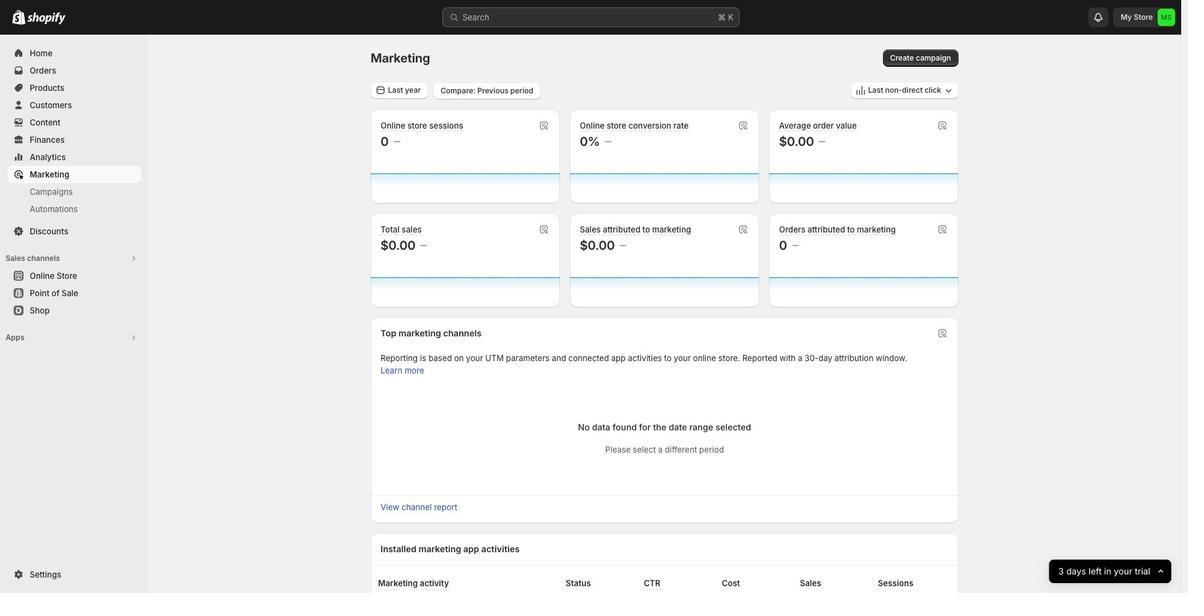 Task type: vqa. For each thing, say whether or not it's contained in the screenshot.
the Shopify image
yes



Task type: locate. For each thing, give the bounding box(es) containing it.
1 horizontal spatial shopify image
[[27, 12, 66, 25]]

shopify image
[[12, 10, 25, 25], [27, 12, 66, 25]]

0 horizontal spatial shopify image
[[12, 10, 25, 25]]



Task type: describe. For each thing, give the bounding box(es) containing it.
my store image
[[1158, 9, 1176, 26]]



